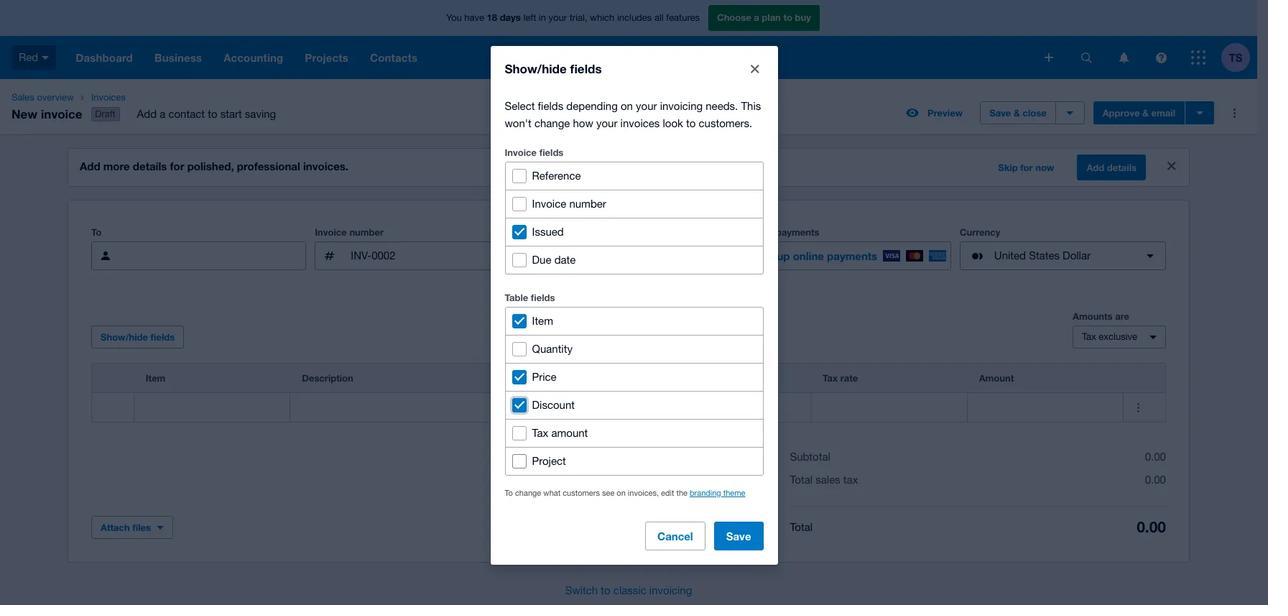 Task type: describe. For each thing, give the bounding box(es) containing it.
2 horizontal spatial your
[[636, 100, 657, 112]]

switch
[[565, 584, 598, 597]]

price
[[532, 370, 557, 383]]

branding theme link
[[690, 488, 746, 497]]

discount
[[532, 398, 575, 411]]

you have 18 days left in your trial, which includes all features
[[446, 12, 700, 23]]

to change what customers see on invoices, edit the branding theme
[[505, 488, 746, 497]]

svg image inside red popup button
[[42, 56, 49, 59]]

fields inside button
[[151, 331, 175, 343]]

table fields group
[[505, 307, 764, 475]]

left
[[523, 12, 536, 23]]

save for save & close
[[990, 107, 1011, 119]]

this
[[741, 100, 761, 112]]

contact element
[[91, 242, 306, 270]]

theme
[[723, 488, 746, 497]]

skip for now button
[[990, 156, 1063, 179]]

to inside 'switch to classic invoicing' button
[[601, 584, 611, 597]]

a for contact
[[160, 108, 165, 120]]

overview
[[37, 92, 74, 103]]

1 vertical spatial change
[[515, 488, 541, 497]]

see
[[602, 488, 615, 497]]

tax rate
[[823, 372, 858, 384]]

due date
[[532, 253, 576, 266]]

red
[[19, 51, 38, 63]]

how
[[573, 117, 593, 129]]

sales
[[816, 474, 841, 486]]

rate
[[841, 372, 858, 384]]

1 vertical spatial reference
[[530, 226, 576, 238]]

save button
[[714, 521, 764, 550]]

sales overview
[[11, 92, 74, 103]]

attach files
[[101, 522, 151, 533]]

2 vertical spatial 0.00
[[1137, 518, 1166, 536]]

tax for tax exclusive
[[1082, 331, 1096, 342]]

show/hide inside button
[[101, 331, 148, 343]]

red button
[[0, 36, 65, 79]]

in
[[539, 12, 546, 23]]

on inside 'select fields depending on your invoicing needs.  this won't change how your invoices look to customers.'
[[621, 100, 633, 112]]

set up online payments button
[[745, 242, 951, 270]]

invoicing inside 'select fields depending on your invoicing needs.  this won't change how your invoices look to customers.'
[[660, 100, 703, 112]]

change inside 'select fields depending on your invoicing needs.  this won't change how your invoices look to customers.'
[[535, 117, 570, 129]]

sales
[[11, 92, 34, 103]]

approve & email button
[[1094, 101, 1185, 124]]

switch to classic invoicing button
[[554, 576, 704, 605]]

0 horizontal spatial details
[[133, 160, 167, 173]]

issued
[[532, 225, 564, 238]]

total for total sales tax
[[790, 474, 813, 486]]

united states dollar
[[994, 249, 1091, 262]]

1 horizontal spatial svg image
[[1081, 52, 1092, 63]]

your inside the you have 18 days left in your trial, which includes all features
[[549, 12, 567, 23]]

edit
[[661, 488, 674, 497]]

table
[[505, 291, 528, 303]]

won't
[[505, 117, 532, 129]]

save & close
[[990, 107, 1047, 119]]

have
[[464, 12, 484, 23]]

contact
[[168, 108, 205, 120]]

subtotal
[[790, 451, 831, 463]]

includes
[[617, 12, 652, 23]]

tax amount
[[532, 427, 588, 439]]

0.00 for subtotal
[[1145, 451, 1166, 463]]

Description text field
[[291, 394, 571, 421]]

select
[[505, 100, 535, 112]]

fields inside 'select fields depending on your invoicing needs.  this won't change how your invoices look to customers.'
[[538, 100, 564, 112]]

add details
[[1087, 162, 1137, 173]]

show/hide fields inside button
[[101, 331, 175, 343]]

close
[[1023, 107, 1047, 119]]

approve
[[1103, 107, 1140, 119]]

approve & email
[[1103, 107, 1176, 119]]

set
[[757, 249, 774, 262]]

features
[[666, 12, 700, 23]]

table fields
[[505, 291, 555, 303]]

to inside 'ts' banner
[[784, 12, 793, 23]]

branding
[[690, 488, 721, 497]]

tax for tax amount
[[532, 427, 549, 439]]

customers.
[[699, 117, 753, 129]]

amounts
[[1073, 311, 1113, 322]]

currency
[[960, 226, 1001, 238]]

1 horizontal spatial svg image
[[1156, 52, 1167, 63]]

invoices link
[[85, 91, 288, 105]]

needs.
[[706, 100, 738, 112]]

plan
[[762, 12, 781, 23]]

choose
[[717, 12, 751, 23]]

classic
[[614, 584, 647, 597]]

amount
[[552, 427, 588, 439]]

files
[[132, 522, 151, 533]]

amounts are
[[1073, 311, 1130, 322]]

add more details for polished, professional invoices. status
[[68, 149, 1189, 186]]

project
[[532, 455, 566, 467]]

to for to
[[91, 226, 102, 238]]

days
[[500, 12, 521, 23]]

skip for now
[[999, 162, 1055, 173]]

invoice fields
[[505, 146, 564, 158]]

invoice number element
[[315, 242, 521, 270]]

draft
[[95, 109, 115, 119]]

Amount field
[[968, 394, 1123, 421]]

total for total
[[790, 521, 813, 533]]

details inside button
[[1107, 162, 1137, 173]]

0 horizontal spatial for
[[170, 160, 184, 173]]

ts
[[1229, 51, 1243, 64]]

tax exclusive button
[[1073, 326, 1166, 349]]

states
[[1029, 249, 1060, 262]]

invoices
[[621, 117, 660, 129]]

quantity
[[532, 342, 573, 355]]

all
[[655, 12, 664, 23]]

reference inside invoice fields group
[[532, 169, 581, 181]]

1 vertical spatial on
[[617, 488, 626, 497]]

professional
[[237, 160, 300, 173]]

sales overview link
[[6, 91, 80, 105]]

saving
[[245, 108, 276, 120]]

invoice number inside invoice fields group
[[532, 197, 606, 209]]



Task type: locate. For each thing, give the bounding box(es) containing it.
1 horizontal spatial your
[[596, 117, 618, 129]]

0 vertical spatial item
[[532, 314, 553, 327]]

0 vertical spatial payments
[[776, 226, 820, 238]]

0 vertical spatial on
[[621, 100, 633, 112]]

close image
[[741, 54, 769, 83]]

tax left 'rate'
[[823, 372, 838, 384]]

svg image
[[1192, 50, 1206, 65], [1156, 52, 1167, 63], [42, 56, 49, 59]]

what
[[543, 488, 561, 497]]

& left email on the top of page
[[1143, 107, 1149, 119]]

save & close button
[[980, 101, 1056, 124]]

invoice
[[41, 106, 82, 121]]

invoice down 'won't'
[[505, 146, 537, 158]]

reference up due date
[[530, 226, 576, 238]]

save down theme
[[726, 529, 751, 542]]

svg image left the ts
[[1192, 50, 1206, 65]]

buy
[[795, 12, 811, 23]]

show/hide fields
[[505, 61, 602, 76], [101, 331, 175, 343]]

show/hide fields inside dialog
[[505, 61, 602, 76]]

tax inside invoice line item list element
[[823, 372, 838, 384]]

1 vertical spatial item
[[146, 372, 166, 384]]

payments up online
[[776, 226, 820, 238]]

details
[[133, 160, 167, 173], [1107, 162, 1137, 173]]

1 horizontal spatial item
[[532, 314, 553, 327]]

Quantity field
[[571, 394, 654, 421]]

new
[[11, 106, 38, 121]]

svg image up email on the top of page
[[1156, 52, 1167, 63]]

0 horizontal spatial tax
[[532, 427, 549, 439]]

1 horizontal spatial &
[[1143, 107, 1149, 119]]

start
[[220, 108, 242, 120]]

0 horizontal spatial invoice number
[[315, 226, 384, 238]]

to inside 'show/hide fields' dialog
[[505, 488, 513, 497]]

0 vertical spatial number
[[569, 197, 606, 209]]

add right now on the right top of page
[[1087, 162, 1105, 173]]

0 horizontal spatial your
[[549, 12, 567, 23]]

0 horizontal spatial a
[[160, 108, 165, 120]]

0 vertical spatial to
[[91, 226, 102, 238]]

invoice down invoices.
[[315, 226, 347, 238]]

0 vertical spatial show/hide
[[505, 61, 567, 76]]

Reference text field
[[564, 242, 736, 270]]

ts banner
[[0, 0, 1258, 79]]

invoice number down invoices.
[[315, 226, 384, 238]]

1 horizontal spatial payments
[[827, 249, 878, 262]]

change left the what
[[515, 488, 541, 497]]

svg image
[[1081, 52, 1092, 63], [1119, 52, 1129, 63], [1045, 53, 1054, 62]]

number
[[569, 197, 606, 209], [350, 226, 384, 238]]

To text field
[[126, 242, 306, 270]]

invoicing inside button
[[650, 584, 692, 597]]

preview
[[928, 107, 963, 119]]

1 vertical spatial invoice number
[[315, 226, 384, 238]]

save for save
[[726, 529, 751, 542]]

a
[[754, 12, 759, 23], [160, 108, 165, 120]]

1 vertical spatial a
[[160, 108, 165, 120]]

which
[[590, 12, 615, 23]]

for
[[170, 160, 184, 173], [1021, 162, 1033, 173]]

tax up project at the bottom left of page
[[532, 427, 549, 439]]

svg image right red
[[42, 56, 49, 59]]

0 horizontal spatial show/hide
[[101, 331, 148, 343]]

1 vertical spatial save
[[726, 529, 751, 542]]

item down show/hide fields button
[[146, 372, 166, 384]]

0 horizontal spatial item
[[146, 372, 166, 384]]

invoice fields group
[[505, 161, 764, 274]]

0 vertical spatial change
[[535, 117, 570, 129]]

tax inside the "table fields" group
[[532, 427, 549, 439]]

the
[[677, 488, 688, 497]]

save inside button
[[990, 107, 1011, 119]]

for left "polished,"
[[170, 160, 184, 173]]

depending
[[567, 100, 618, 112]]

your down "depending"
[[596, 117, 618, 129]]

& inside button
[[1014, 107, 1020, 119]]

invoice line item list element
[[91, 363, 1166, 423]]

1 horizontal spatial tax
[[823, 372, 838, 384]]

2 vertical spatial your
[[596, 117, 618, 129]]

to right switch
[[601, 584, 611, 597]]

add for add details
[[1087, 162, 1105, 173]]

1 horizontal spatial save
[[990, 107, 1011, 119]]

number up invoice number element
[[350, 226, 384, 238]]

invoice for table fields
[[505, 146, 537, 158]]

add for add a contact to start saving
[[137, 108, 157, 120]]

tax for tax rate
[[823, 372, 838, 384]]

total down total sales tax
[[790, 521, 813, 533]]

18
[[487, 12, 497, 23]]

change left how at top
[[535, 117, 570, 129]]

1 vertical spatial payments
[[827, 249, 878, 262]]

reference
[[532, 169, 581, 181], [530, 226, 576, 238]]

invoice inside group
[[532, 197, 566, 209]]

0 vertical spatial save
[[990, 107, 1011, 119]]

invoice up 'issued'
[[532, 197, 566, 209]]

total sales tax
[[790, 474, 858, 486]]

your up invoices
[[636, 100, 657, 112]]

your right "in"
[[549, 12, 567, 23]]

tax down amounts
[[1082, 331, 1096, 342]]

0 vertical spatial total
[[790, 474, 813, 486]]

1 vertical spatial 0.00
[[1145, 474, 1166, 486]]

1 vertical spatial number
[[350, 226, 384, 238]]

to inside 'select fields depending on your invoicing needs.  this won't change how your invoices look to customers.'
[[686, 117, 696, 129]]

to left start
[[208, 108, 217, 120]]

1 horizontal spatial details
[[1107, 162, 1137, 173]]

a inside 'ts' banner
[[754, 12, 759, 23]]

to for to change what customers see on invoices, edit the branding theme
[[505, 488, 513, 497]]

email
[[1152, 107, 1176, 119]]

show/hide inside dialog
[[505, 61, 567, 76]]

skip
[[999, 162, 1018, 173]]

attach
[[101, 522, 130, 533]]

1 vertical spatial tax
[[823, 372, 838, 384]]

exclusive
[[1099, 331, 1138, 342]]

0 horizontal spatial number
[[350, 226, 384, 238]]

1 vertical spatial invoice
[[532, 197, 566, 209]]

item inside invoice line item list element
[[146, 372, 166, 384]]

on right see
[[617, 488, 626, 497]]

1 total from the top
[[790, 474, 813, 486]]

2 & from the left
[[1143, 107, 1149, 119]]

1 horizontal spatial to
[[505, 488, 513, 497]]

0 vertical spatial a
[[754, 12, 759, 23]]

0 horizontal spatial &
[[1014, 107, 1020, 119]]

1 vertical spatial show/hide fields
[[101, 331, 175, 343]]

0 vertical spatial invoice number
[[532, 197, 606, 209]]

total down subtotal
[[790, 474, 813, 486]]

tax exclusive
[[1082, 331, 1138, 342]]

number down add more details for polished, professional invoices. status
[[569, 197, 606, 209]]

0 horizontal spatial to
[[91, 226, 102, 238]]

0.00
[[1145, 451, 1166, 463], [1145, 474, 1166, 486], [1137, 518, 1166, 536]]

fields
[[570, 61, 602, 76], [538, 100, 564, 112], [539, 146, 564, 158], [531, 291, 555, 303], [151, 331, 175, 343]]

item down table fields
[[532, 314, 553, 327]]

preview button
[[898, 101, 972, 124]]

1 vertical spatial total
[[790, 521, 813, 533]]

customers
[[563, 488, 600, 497]]

description
[[302, 372, 353, 384]]

0 vertical spatial tax
[[1082, 331, 1096, 342]]

1 horizontal spatial a
[[754, 12, 759, 23]]

invoicing right classic
[[650, 584, 692, 597]]

1 horizontal spatial invoice number
[[532, 197, 606, 209]]

more
[[103, 160, 130, 173]]

are
[[1115, 311, 1130, 322]]

0 vertical spatial invoice
[[505, 146, 537, 158]]

invoice
[[505, 146, 537, 158], [532, 197, 566, 209], [315, 226, 347, 238]]

1 horizontal spatial number
[[569, 197, 606, 209]]

add for add more details for polished, professional invoices.
[[80, 160, 100, 173]]

payments right online
[[827, 249, 878, 262]]

trial,
[[570, 12, 588, 23]]

select fields depending on your invoicing needs.  this won't change how your invoices look to customers.
[[505, 100, 761, 129]]

save
[[990, 107, 1011, 119], [726, 529, 751, 542]]

add inside add details button
[[1087, 162, 1105, 173]]

Invoice number text field
[[349, 242, 521, 270]]

0 vertical spatial reference
[[532, 169, 581, 181]]

to
[[784, 12, 793, 23], [208, 108, 217, 120], [686, 117, 696, 129], [601, 584, 611, 597]]

1 vertical spatial to
[[505, 488, 513, 497]]

invoice number up 'issued'
[[532, 197, 606, 209]]

now
[[1036, 162, 1055, 173]]

online payments
[[745, 226, 820, 238]]

tax inside popup button
[[1082, 331, 1096, 342]]

reference down invoice fields
[[532, 169, 581, 181]]

& for email
[[1143, 107, 1149, 119]]

for inside button
[[1021, 162, 1033, 173]]

invoicing up look
[[660, 100, 703, 112]]

0 horizontal spatial save
[[726, 529, 751, 542]]

add left more
[[80, 160, 100, 173]]

to left buy
[[784, 12, 793, 23]]

for left now on the right top of page
[[1021, 162, 1033, 173]]

0 vertical spatial your
[[549, 12, 567, 23]]

dollar
[[1063, 249, 1091, 262]]

to right look
[[686, 117, 696, 129]]

item inside the "table fields" group
[[532, 314, 553, 327]]

add a contact to start saving
[[137, 108, 276, 120]]

on up invoices
[[621, 100, 633, 112]]

you
[[446, 12, 462, 23]]

due
[[532, 253, 552, 266]]

new invoice
[[11, 106, 82, 121]]

date
[[555, 253, 576, 266]]

invoice for reference
[[315, 226, 347, 238]]

1 horizontal spatial for
[[1021, 162, 1033, 173]]

a left plan
[[754, 12, 759, 23]]

1 horizontal spatial add
[[137, 108, 157, 120]]

show/hide fields dialog
[[490, 46, 778, 564]]

& for close
[[1014, 107, 1020, 119]]

payments inside popup button
[[827, 249, 878, 262]]

1 horizontal spatial show/hide
[[505, 61, 567, 76]]

cancel
[[658, 529, 693, 542]]

& left the "close"
[[1014, 107, 1020, 119]]

0 vertical spatial invoicing
[[660, 100, 703, 112]]

0.00 for total sales tax
[[1145, 474, 1166, 486]]

1 horizontal spatial show/hide fields
[[505, 61, 602, 76]]

number inside invoice fields group
[[569, 197, 606, 209]]

add left contact
[[137, 108, 157, 120]]

0 horizontal spatial show/hide fields
[[101, 331, 175, 343]]

amount
[[979, 372, 1014, 384]]

switch to classic invoicing
[[565, 584, 692, 597]]

choose a plan to buy
[[717, 12, 811, 23]]

invoices
[[91, 92, 126, 103]]

a left contact
[[160, 108, 165, 120]]

1 vertical spatial show/hide
[[101, 331, 148, 343]]

your
[[549, 12, 567, 23], [636, 100, 657, 112], [596, 117, 618, 129]]

2 horizontal spatial svg image
[[1119, 52, 1129, 63]]

tax
[[844, 474, 858, 486]]

0 horizontal spatial add
[[80, 160, 100, 173]]

save left the "close"
[[990, 107, 1011, 119]]

details right more
[[133, 160, 167, 173]]

attach files button
[[91, 516, 173, 539]]

1 vertical spatial your
[[636, 100, 657, 112]]

show/hide fields button
[[91, 326, 184, 349]]

1 & from the left
[[1014, 107, 1020, 119]]

up
[[777, 249, 790, 262]]

&
[[1014, 107, 1020, 119], [1143, 107, 1149, 119]]

0 horizontal spatial svg image
[[1045, 53, 1054, 62]]

2 horizontal spatial svg image
[[1192, 50, 1206, 65]]

save inside button
[[726, 529, 751, 542]]

total
[[790, 474, 813, 486], [790, 521, 813, 533]]

2 vertical spatial tax
[[532, 427, 549, 439]]

0 vertical spatial show/hide fields
[[505, 61, 602, 76]]

& inside button
[[1143, 107, 1149, 119]]

0 horizontal spatial payments
[[776, 226, 820, 238]]

2 vertical spatial invoice
[[315, 226, 347, 238]]

add details button
[[1078, 155, 1146, 180]]

1 vertical spatial invoicing
[[650, 584, 692, 597]]

0 vertical spatial 0.00
[[1145, 451, 1166, 463]]

polished,
[[187, 160, 234, 173]]

details down approve
[[1107, 162, 1137, 173]]

a for plan
[[754, 12, 759, 23]]

0 horizontal spatial svg image
[[42, 56, 49, 59]]

2 horizontal spatial add
[[1087, 162, 1105, 173]]

2 total from the top
[[790, 521, 813, 533]]

on
[[621, 100, 633, 112], [617, 488, 626, 497]]

2 horizontal spatial tax
[[1082, 331, 1096, 342]]

ts button
[[1222, 36, 1258, 79]]



Task type: vqa. For each thing, say whether or not it's contained in the screenshot.
the rightmost &
yes



